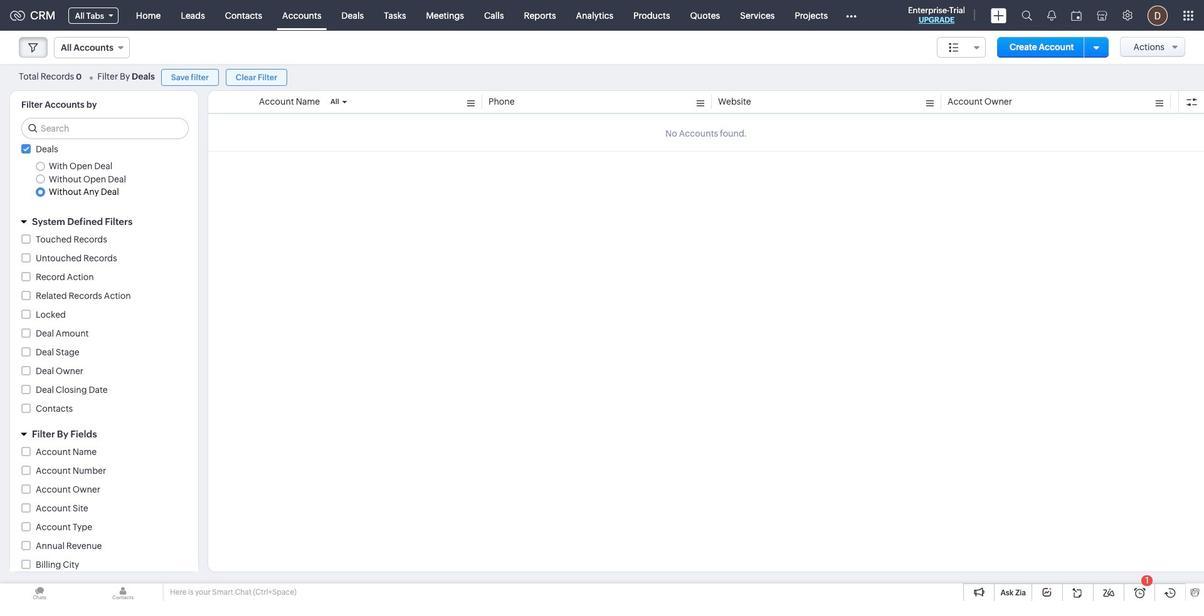 Task type: describe. For each thing, give the bounding box(es) containing it.
logo image
[[10, 10, 25, 20]]

profile element
[[1141, 0, 1176, 30]]

calendar image
[[1072, 10, 1082, 20]]

search element
[[1015, 0, 1040, 31]]

contacts image
[[83, 584, 163, 602]]



Task type: vqa. For each thing, say whether or not it's contained in the screenshot.
row group
no



Task type: locate. For each thing, give the bounding box(es) containing it.
Other Modules field
[[838, 5, 865, 25]]

create menu image
[[991, 8, 1007, 23]]

size image
[[949, 42, 959, 53]]

None field
[[61, 5, 126, 26], [54, 37, 130, 58], [937, 37, 986, 58], [61, 5, 126, 26], [54, 37, 130, 58]]

Search text field
[[22, 119, 188, 139]]

signals element
[[1040, 0, 1064, 31]]

signals image
[[1048, 10, 1057, 21]]

none field size
[[937, 37, 986, 58]]

chats image
[[0, 584, 79, 602]]

profile image
[[1148, 5, 1168, 25]]

create menu element
[[984, 0, 1015, 30]]

search image
[[1022, 10, 1033, 21]]



